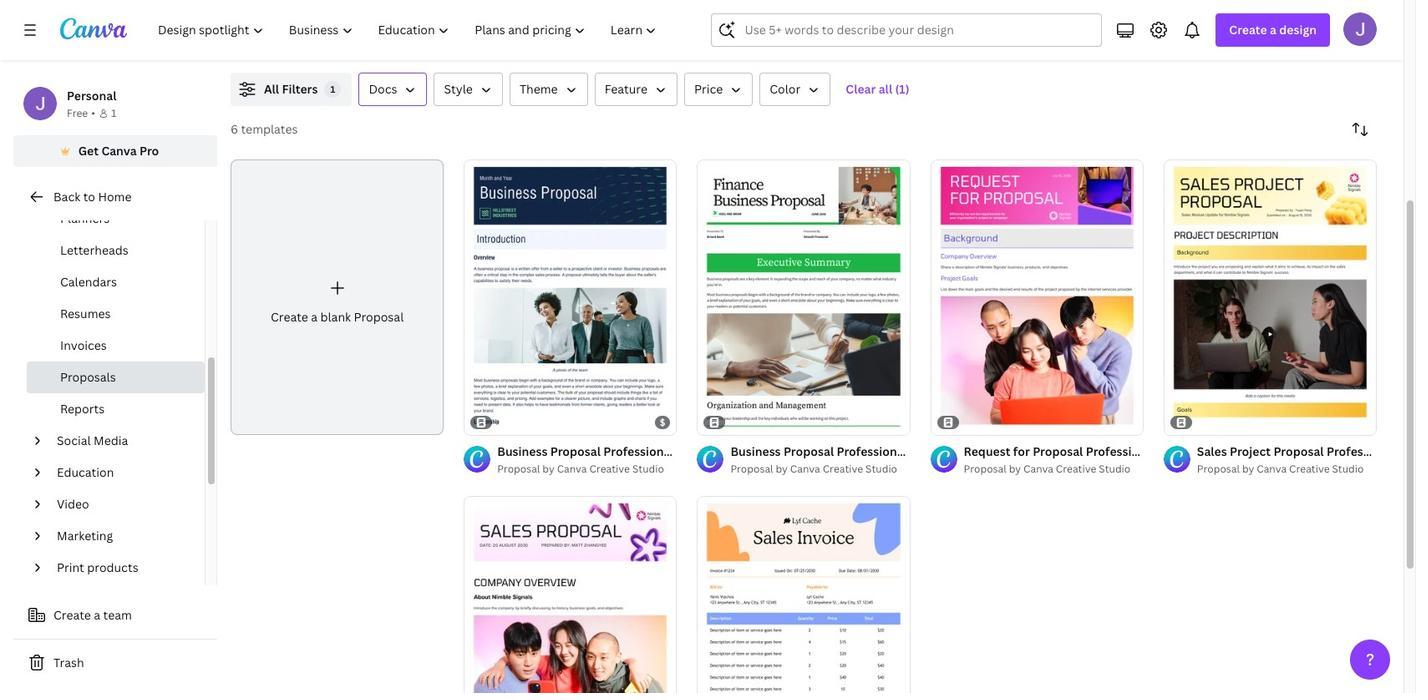 Task type: locate. For each thing, give the bounding box(es) containing it.
canva
[[101, 143, 137, 159], [557, 462, 587, 476], [790, 462, 820, 476], [1024, 462, 1053, 476], [1257, 462, 1287, 476]]

create for create a blank proposal
[[271, 309, 308, 325]]

trash
[[53, 655, 84, 671]]

sales project proposal professional doc in yellow white pink tactile 3d style image
[[1164, 159, 1377, 435]]

resumes
[[60, 306, 111, 322]]

create a blank proposal element
[[231, 160, 444, 435]]

6 templates
[[231, 121, 298, 137]]

a inside "button"
[[94, 607, 100, 623]]

create a design button
[[1216, 13, 1330, 47]]

create a team
[[53, 607, 132, 623]]

style
[[444, 81, 473, 97]]

a left design
[[1270, 22, 1277, 38]]

4 proposal by canva creative studio link from the left
[[1197, 461, 1377, 478]]

studio for proposal by canva creative studio link corresponding to business proposal professional doc in green white traditional corporate style image
[[866, 462, 897, 476]]

3 proposal by canva creative studio from the left
[[964, 462, 1131, 476]]

create left design
[[1229, 22, 1267, 38]]

2 horizontal spatial create
[[1229, 22, 1267, 38]]

proposal by canva creative studio
[[497, 462, 664, 476], [731, 462, 897, 476], [964, 462, 1131, 476], [1197, 462, 1364, 476]]

clear
[[846, 81, 876, 97]]

3 proposal by canva creative studio link from the left
[[964, 461, 1144, 478]]

0 horizontal spatial create
[[53, 607, 91, 623]]

canva inside button
[[101, 143, 137, 159]]

studio for proposal by canva creative studio link associated with request for proposal professional doc in purple pink yellow tactile 3d style image at the right of page
[[1099, 462, 1131, 476]]

3 studio from the left
[[1099, 462, 1131, 476]]

calendars
[[60, 274, 117, 290]]

blank
[[320, 309, 351, 325]]

1 proposal by canva creative studio link from the left
[[497, 461, 677, 478]]

create left team on the left of the page
[[53, 607, 91, 623]]

print products link
[[50, 552, 195, 584]]

docs
[[369, 81, 397, 97]]

products
[[87, 560, 138, 576]]

3 creative from the left
[[1056, 462, 1096, 476]]

1 proposal by canva creative studio from the left
[[497, 462, 664, 476]]

proposal for sales project proposal professional doc in yellow white pink tactile 3d style image
[[1197, 462, 1240, 476]]

1 vertical spatial 1
[[111, 106, 116, 120]]

2 vertical spatial create
[[53, 607, 91, 623]]

1
[[330, 83, 335, 95], [111, 106, 116, 120]]

proposal by canva creative studio link
[[497, 461, 677, 478], [731, 461, 910, 478], [964, 461, 1144, 478], [1197, 461, 1377, 478]]

proposal
[[354, 309, 404, 325], [497, 462, 540, 476], [731, 462, 773, 476], [964, 462, 1007, 476], [1197, 462, 1240, 476]]

1 studio from the left
[[632, 462, 664, 476]]

0 vertical spatial a
[[1270, 22, 1277, 38]]

letterheads
[[60, 242, 128, 258]]

1 creative from the left
[[589, 462, 630, 476]]

1 filter options selected element
[[325, 81, 341, 98]]

creative for proposal by canva creative studio link corresponding to business proposal professional doc in green white traditional corporate style image
[[823, 462, 863, 476]]

invoices link
[[27, 330, 205, 362]]

2 by from the left
[[776, 462, 788, 476]]

color button
[[760, 73, 831, 106]]

$
[[660, 416, 665, 429]]

1 right '•'
[[111, 106, 116, 120]]

1 horizontal spatial 1
[[330, 83, 335, 95]]

feature button
[[595, 73, 678, 106]]

proposal by canva creative studio for proposal by canva creative studio link for sales project proposal professional doc in yellow white pink tactile 3d style image
[[1197, 462, 1364, 476]]

back to home link
[[13, 180, 217, 214]]

personal
[[67, 88, 116, 104]]

feature
[[605, 81, 648, 97]]

1 right filters
[[330, 83, 335, 95]]

create inside create a design dropdown button
[[1229, 22, 1267, 38]]

sales proposal professional doc in beige green pink dynamic professional style image
[[697, 496, 910, 693]]

video link
[[50, 489, 195, 521]]

create a blank proposal
[[271, 309, 404, 325]]

social media
[[57, 433, 128, 449]]

by for proposal by canva creative studio link associated with request for proposal professional doc in purple pink yellow tactile 3d style image at the right of page
[[1009, 462, 1021, 476]]

proposal by canva creative studio link for business proposal professional doc in green white traditional corporate style image
[[731, 461, 910, 478]]

2 proposal by canva creative studio from the left
[[731, 462, 897, 476]]

•
[[91, 106, 95, 120]]

resumes link
[[27, 298, 205, 330]]

reports
[[60, 401, 105, 417]]

studio
[[632, 462, 664, 476], [866, 462, 897, 476], [1099, 462, 1131, 476], [1332, 462, 1364, 476]]

create inside create a blank proposal link
[[271, 309, 308, 325]]

create for create a team
[[53, 607, 91, 623]]

by for proposal by canva creative studio link for sales project proposal professional doc in yellow white pink tactile 3d style image
[[1242, 462, 1254, 476]]

create inside create a team "button"
[[53, 607, 91, 623]]

marketing link
[[50, 521, 195, 552]]

2 horizontal spatial a
[[1270, 22, 1277, 38]]

1 by from the left
[[542, 462, 555, 476]]

a left team on the left of the page
[[94, 607, 100, 623]]

all filters
[[264, 81, 318, 97]]

by for business proposal professional doc in dark blue green abstract professional style 'image''s proposal by canva creative studio link
[[542, 462, 555, 476]]

2 creative from the left
[[823, 462, 863, 476]]

1 vertical spatial a
[[311, 309, 318, 325]]

a left blank
[[311, 309, 318, 325]]

4 studio from the left
[[1332, 462, 1364, 476]]

free
[[67, 106, 88, 120]]

Sort by button
[[1343, 113, 1377, 146]]

filters
[[282, 81, 318, 97]]

canva for business proposal professional doc in green white traditional corporate style image
[[790, 462, 820, 476]]

proposal for request for proposal professional doc in purple pink yellow tactile 3d style image at the right of page
[[964, 462, 1007, 476]]

creative
[[589, 462, 630, 476], [823, 462, 863, 476], [1056, 462, 1096, 476], [1289, 462, 1330, 476]]

2 studio from the left
[[866, 462, 897, 476]]

1 horizontal spatial a
[[311, 309, 318, 325]]

proposal templates image
[[1020, 0, 1377, 53], [1125, 0, 1272, 22]]

1 proposal templates image from the left
[[1020, 0, 1377, 53]]

clear all (1) button
[[837, 73, 918, 106]]

create
[[1229, 22, 1267, 38], [271, 309, 308, 325], [53, 607, 91, 623]]

theme
[[520, 81, 558, 97]]

0 horizontal spatial a
[[94, 607, 100, 623]]

proposals
[[60, 369, 116, 385]]

3 by from the left
[[1009, 462, 1021, 476]]

marketing
[[57, 528, 113, 544]]

2 vertical spatial a
[[94, 607, 100, 623]]

get canva pro button
[[13, 135, 217, 167]]

a inside dropdown button
[[1270, 22, 1277, 38]]

docs button
[[359, 73, 427, 106]]

4 proposal by canva creative studio from the left
[[1197, 462, 1364, 476]]

proposal for business proposal professional doc in dark blue green abstract professional style 'image'
[[497, 462, 540, 476]]

social
[[57, 433, 91, 449]]

to
[[83, 189, 95, 205]]

pro
[[139, 143, 159, 159]]

2 proposal by canva creative studio link from the left
[[731, 461, 910, 478]]

planners link
[[27, 203, 205, 235]]

1 horizontal spatial create
[[271, 309, 308, 325]]

color
[[770, 81, 801, 97]]

1 vertical spatial create
[[271, 309, 308, 325]]

None search field
[[711, 13, 1102, 47]]

4 by from the left
[[1242, 462, 1254, 476]]

trash link
[[13, 647, 217, 680]]

business proposal professional doc in green white traditional corporate style image
[[697, 159, 910, 435]]

get
[[78, 143, 99, 159]]

4 creative from the left
[[1289, 462, 1330, 476]]

style button
[[434, 73, 503, 106]]

2 proposal templates image from the left
[[1125, 0, 1272, 22]]

creative for proposal by canva creative studio link associated with request for proposal professional doc in purple pink yellow tactile 3d style image at the right of page
[[1056, 462, 1096, 476]]

create left blank
[[271, 309, 308, 325]]

canva for request for proposal professional doc in purple pink yellow tactile 3d style image at the right of page
[[1024, 462, 1053, 476]]

by
[[542, 462, 555, 476], [776, 462, 788, 476], [1009, 462, 1021, 476], [1242, 462, 1254, 476]]

0 vertical spatial create
[[1229, 22, 1267, 38]]

a
[[1270, 22, 1277, 38], [311, 309, 318, 325], [94, 607, 100, 623]]

planners
[[60, 211, 110, 226]]

proposal by canva creative studio link for business proposal professional doc in dark blue green abstract professional style 'image'
[[497, 461, 677, 478]]



Task type: describe. For each thing, give the bounding box(es) containing it.
a for team
[[94, 607, 100, 623]]

(1)
[[895, 81, 910, 97]]

clear all (1)
[[846, 81, 910, 97]]

Search search field
[[745, 14, 1091, 46]]

business proposal professional doc in dark blue green abstract professional style image
[[464, 159, 677, 435]]

0 horizontal spatial 1
[[111, 106, 116, 120]]

request for proposal professional doc in purple pink yellow tactile 3d style image
[[930, 159, 1144, 435]]

print products
[[57, 560, 138, 576]]

proposal by canva creative studio for proposal by canva creative studio link associated with request for proposal professional doc in purple pink yellow tactile 3d style image at the right of page
[[964, 462, 1131, 476]]

design
[[1279, 22, 1317, 38]]

a for blank
[[311, 309, 318, 325]]

studio for proposal by canva creative studio link for sales project proposal professional doc in yellow white pink tactile 3d style image
[[1332, 462, 1364, 476]]

get canva pro
[[78, 143, 159, 159]]

education
[[57, 465, 114, 480]]

create a design
[[1229, 22, 1317, 38]]

all
[[264, 81, 279, 97]]

proposal by canva creative studio link for sales project proposal professional doc in yellow white pink tactile 3d style image
[[1197, 461, 1377, 478]]

top level navigation element
[[147, 13, 671, 47]]

a for design
[[1270, 22, 1277, 38]]

calendars link
[[27, 267, 205, 298]]

price button
[[684, 73, 753, 106]]

canva for business proposal professional doc in dark blue green abstract professional style 'image'
[[557, 462, 587, 476]]

education link
[[50, 457, 195, 489]]

create a team button
[[13, 599, 217, 632]]

proposal by canva creative studio for business proposal professional doc in dark blue green abstract professional style 'image''s proposal by canva creative studio link
[[497, 462, 664, 476]]

media
[[94, 433, 128, 449]]

create a blank proposal link
[[231, 160, 444, 435]]

reports link
[[27, 394, 205, 425]]

proposal by canva creative studio link for request for proposal professional doc in purple pink yellow tactile 3d style image at the right of page
[[964, 461, 1144, 478]]

0 vertical spatial 1
[[330, 83, 335, 95]]

back
[[53, 189, 80, 205]]

invoices
[[60, 338, 107, 353]]

free •
[[67, 106, 95, 120]]

sales proposal professional doc in black pink purple tactile 3d style image
[[464, 496, 677, 693]]

home
[[98, 189, 132, 205]]

letterheads link
[[27, 235, 205, 267]]

6
[[231, 121, 238, 137]]

theme button
[[510, 73, 588, 106]]

canva for sales project proposal professional doc in yellow white pink tactile 3d style image
[[1257, 462, 1287, 476]]

price
[[694, 81, 723, 97]]

create for create a design
[[1229, 22, 1267, 38]]

creative for business proposal professional doc in dark blue green abstract professional style 'image''s proposal by canva creative studio link
[[589, 462, 630, 476]]

creative for proposal by canva creative studio link for sales project proposal professional doc in yellow white pink tactile 3d style image
[[1289, 462, 1330, 476]]

templates
[[241, 121, 298, 137]]

team
[[103, 607, 132, 623]]

print
[[57, 560, 84, 576]]

proposal for business proposal professional doc in green white traditional corporate style image
[[731, 462, 773, 476]]

all
[[879, 81, 892, 97]]

social media link
[[50, 425, 195, 457]]

back to home
[[53, 189, 132, 205]]

proposal by canva creative studio for proposal by canva creative studio link corresponding to business proposal professional doc in green white traditional corporate style image
[[731, 462, 897, 476]]

studio for business proposal professional doc in dark blue green abstract professional style 'image''s proposal by canva creative studio link
[[632, 462, 664, 476]]

by for proposal by canva creative studio link corresponding to business proposal professional doc in green white traditional corporate style image
[[776, 462, 788, 476]]

video
[[57, 496, 89, 512]]

jacob simon image
[[1343, 13, 1377, 46]]



Task type: vqa. For each thing, say whether or not it's contained in the screenshot.
Creative corresponding to business proposal professional doc in green white traditional corporate style image
yes



